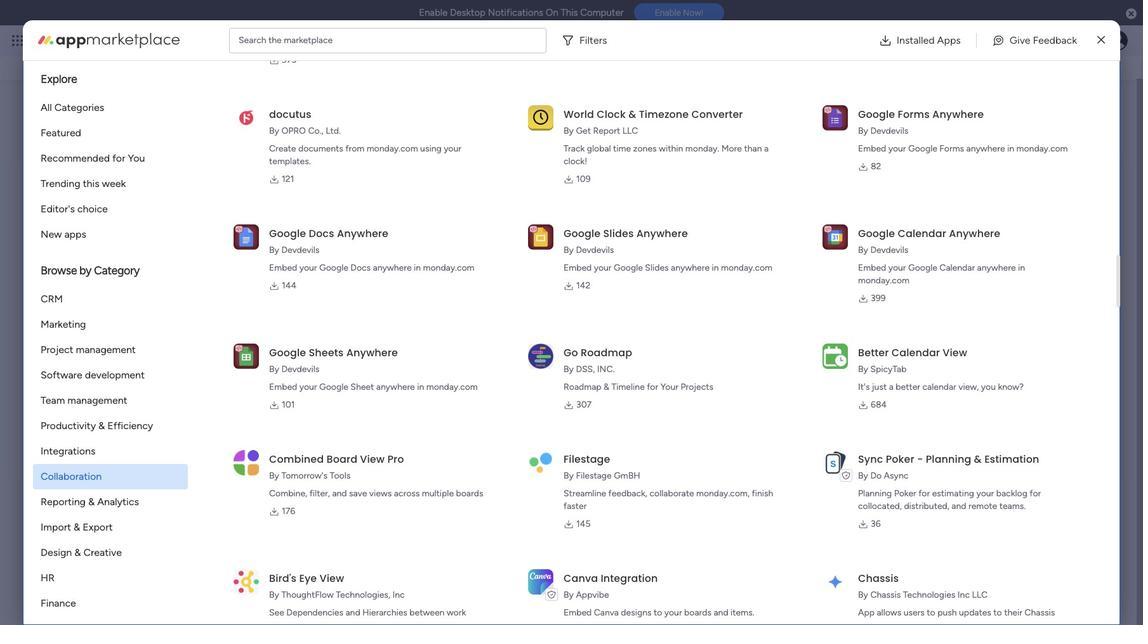 Task type: locate. For each thing, give the bounding box(es) containing it.
give for give feedback
[[946, 50, 965, 62]]

1 vertical spatial multiple
[[321, 621, 353, 626]]

search everything image
[[1035, 34, 1048, 47]]

by inside google docs anywhere by devdevils
[[269, 245, 279, 256]]

monday.com,
[[696, 489, 750, 500]]

collaboration
[[41, 471, 102, 483]]

0 horizontal spatial multiple
[[321, 621, 353, 626]]

anywhere for google calendar anywhere
[[949, 227, 1001, 241]]

collaborate
[[650, 489, 694, 500]]

slides down google slides anywhere by devdevils
[[645, 263, 669, 274]]

invite
[[136, 411, 162, 423]]

your
[[96, 56, 117, 69], [444, 143, 461, 154], [888, 143, 906, 154], [299, 263, 317, 274], [594, 263, 612, 274], [888, 263, 906, 274], [299, 382, 317, 393], [165, 411, 185, 423], [977, 489, 994, 500], [664, 608, 682, 619]]

feedback,
[[608, 489, 647, 500]]

1 vertical spatial chassis
[[871, 590, 901, 601]]

& left export
[[74, 522, 80, 534]]

by inside google calendar anywhere by devdevils
[[858, 245, 868, 256]]

1 vertical spatial docs
[[351, 263, 371, 274]]

anywhere up embed your google forms anywhere in monday.com
[[933, 107, 984, 122]]

search down "help" icon
[[1070, 50, 1101, 62]]

explore for explore
[[41, 72, 77, 86]]

by inside the "better calendar view by spicytab"
[[858, 364, 868, 375]]

inc up updates
[[958, 590, 970, 601]]

0 vertical spatial roadmap
[[581, 346, 632, 361]]

desktop
[[450, 7, 486, 18]]

give for give feedback
[[1010, 34, 1031, 46]]

llc up time
[[622, 126, 638, 136]]

embed for google forms anywhere
[[858, 143, 886, 154]]

of
[[985, 621, 993, 626]]

give feedback
[[946, 50, 1007, 62]]

embed for google sheets anywhere
[[269, 382, 297, 393]]

in for google docs anywhere
[[414, 263, 421, 274]]

app logo image for combined board view pro
[[234, 451, 259, 476]]

0 vertical spatial planning
[[926, 453, 971, 467]]

explore inside button
[[975, 242, 1009, 255]]

notifications
[[488, 7, 543, 18]]

reporting
[[41, 496, 86, 508]]

monday.com inside embed your google calendar anywhere in monday.com
[[858, 275, 910, 286]]

2 vertical spatial calendar
[[892, 346, 940, 361]]

and inside help center element
[[995, 396, 1010, 406]]

work management > main workspace down notes
[[72, 255, 220, 266]]

0 horizontal spatial across
[[293, 621, 319, 626]]

1 vertical spatial give
[[946, 50, 965, 62]]

-
[[917, 453, 923, 467]]

0 horizontal spatial planning
[[858, 489, 892, 500]]

2 vertical spatial chassis
[[1025, 608, 1055, 619]]

your right designs
[[664, 608, 682, 619]]

anywhere for google forms anywhere
[[933, 107, 984, 122]]

devdevils inside google forms anywhere by devdevils
[[871, 126, 909, 136]]

1 vertical spatial planning
[[858, 489, 892, 500]]

component image for notes
[[56, 254, 68, 265]]

computer
[[580, 7, 624, 18]]

1 vertical spatial boards
[[684, 608, 712, 619]]

1 horizontal spatial workspaces
[[235, 56, 289, 69]]

view right eye
[[320, 572, 344, 587]]

embed canva designs to your boards and items.
[[564, 608, 754, 619]]

dapulse x slim image
[[1097, 33, 1105, 48]]

devdevils up 399
[[871, 245, 909, 256]]

2 horizontal spatial to
[[994, 608, 1002, 619]]

workspace for notes
[[177, 255, 220, 266]]

> for marketing plan
[[359, 255, 365, 266]]

designs
[[621, 608, 652, 619]]

see left plans
[[222, 35, 237, 46]]

by
[[269, 126, 279, 136], [564, 126, 574, 136], [858, 126, 868, 136], [269, 245, 279, 256], [564, 245, 574, 256], [858, 245, 868, 256], [269, 364, 279, 375], [564, 364, 574, 375], [858, 364, 868, 375], [269, 471, 279, 482], [564, 471, 574, 482], [858, 471, 868, 482], [269, 590, 279, 601], [564, 590, 574, 601], [858, 590, 868, 601]]

& left efficiency
[[98, 420, 105, 432]]

finance
[[41, 598, 76, 610]]

calendar up "spicytab"
[[892, 346, 940, 361]]

1 horizontal spatial view
[[360, 453, 385, 467]]

monday.com for google docs anywhere
[[423, 263, 475, 274]]

1 horizontal spatial work management > main workspace
[[283, 255, 431, 266]]

calendar inside google calendar anywhere by devdevils
[[898, 227, 946, 241]]

82
[[871, 161, 881, 172]]

0 horizontal spatial forms
[[898, 107, 930, 122]]

anywhere inside google docs anywhere by devdevils
[[337, 227, 389, 241]]

0 vertical spatial see
[[222, 35, 237, 46]]

view left "pro"
[[360, 453, 385, 467]]

in for google calendar anywhere
[[1018, 263, 1025, 274]]

1 vertical spatial canva
[[594, 608, 619, 619]]

boards inside the see dependencies and hierarchies between work items across multiple boards on a visual canvas
[[355, 621, 383, 626]]

1 horizontal spatial across
[[394, 489, 420, 500]]

& for creative
[[74, 547, 81, 559]]

and down technologies,
[[346, 608, 360, 619]]

by inside google slides anywhere by devdevils
[[564, 245, 574, 256]]

opro
[[281, 126, 306, 136]]

slides inside google slides anywhere by devdevils
[[603, 227, 634, 241]]

& left estimation
[[974, 453, 982, 467]]

& inside world clock & timezone converter by get report llc
[[629, 107, 636, 122]]

nov 7
[[836, 355, 861, 366]]

calendar inside embed your google calendar anywhere in monday.com
[[940, 263, 975, 274]]

anywhere up explore templates
[[949, 227, 1001, 241]]

calendar up embed your google calendar anywhere in monday.com
[[898, 227, 946, 241]]

app logo image for go roadmap
[[528, 344, 554, 369]]

1 vertical spatial filestage
[[576, 471, 612, 482]]

filters button
[[557, 28, 617, 53]]

anywhere for google calendar anywhere
[[977, 263, 1016, 274]]

new
[[41, 229, 62, 241]]

embed inside embed your google calendar anywhere in monday.com
[[858, 263, 886, 274]]

items.
[[731, 608, 754, 619]]

sync poker - planning & estimation by do async
[[858, 453, 1039, 482]]

track
[[564, 143, 585, 154]]

anywhere for google slides anywhere
[[637, 227, 688, 241]]

1 horizontal spatial enable
[[655, 8, 681, 18]]

marketing inside quick search results list box
[[285, 234, 333, 246]]

timeline
[[612, 382, 645, 393]]

0 horizontal spatial docs
[[309, 227, 334, 241]]

1 vertical spatial llc
[[972, 590, 988, 601]]

main for notes
[[156, 255, 175, 266]]

anywhere inside google forms anywhere by devdevils
[[933, 107, 984, 122]]

google inside google calendar anywhere by devdevils
[[858, 227, 895, 241]]

combined board view pro by tomorrow's tools
[[269, 453, 404, 482]]

and left start
[[242, 411, 258, 423]]

view inside combined board view pro by tomorrow's tools
[[360, 453, 385, 467]]

app logo image for docutus
[[234, 105, 259, 131]]

app logo image for google calendar anywhere
[[823, 225, 848, 250]]

embed your google forms anywhere in monday.com
[[858, 143, 1068, 154]]

1 horizontal spatial docs
[[351, 263, 371, 274]]

by inside combined board view pro by tomorrow's tools
[[269, 471, 279, 482]]

inc
[[393, 590, 405, 601], [958, 590, 970, 601]]

to left their
[[994, 608, 1002, 619]]

anywhere inside embed your google calendar anywhere in monday.com
[[977, 263, 1016, 274]]

work up canvas at the bottom of the page
[[447, 608, 466, 619]]

0 vertical spatial calendar
[[898, 227, 946, 241]]

thoughtflow
[[281, 590, 334, 601]]

marketing for marketing
[[41, 319, 86, 331]]

0 vertical spatial view
[[943, 346, 967, 361]]

google inside google slides anywhere by devdevils
[[564, 227, 601, 241]]

2 work management > main workspace from the left
[[283, 255, 431, 266]]

in inside embed your google calendar anywhere in monday.com
[[1018, 263, 1025, 274]]

across right views
[[394, 489, 420, 500]]

help
[[971, 381, 990, 392]]

2 > from the left
[[359, 255, 365, 266]]

& down inc.
[[604, 382, 609, 393]]

close recently visited image
[[41, 105, 56, 121]]

plans
[[239, 35, 260, 46]]

1 horizontal spatial explore
[[975, 242, 1009, 255]]

1 vertical spatial marketing
[[41, 319, 86, 331]]

apps
[[937, 34, 961, 46]]

2 to from the left
[[927, 608, 935, 619]]

integrations
[[41, 446, 95, 458]]

eye
[[299, 572, 317, 587]]

and inside the see dependencies and hierarchies between work items across multiple boards on a visual canvas
[[346, 608, 360, 619]]

canva integration by appvibe
[[564, 572, 658, 601]]

your down google calendar anywhere by devdevils
[[888, 263, 906, 274]]

teammates
[[188, 411, 239, 423]]

0 horizontal spatial see
[[222, 35, 237, 46]]

app logo image for google forms anywhere
[[823, 105, 848, 131]]

1 horizontal spatial boards
[[456, 489, 483, 500]]

roy mann image
[[70, 348, 96, 373]]

select product image
[[11, 34, 24, 47]]

0 vertical spatial forms
[[898, 107, 930, 122]]

0 horizontal spatial main
[[101, 517, 125, 531]]

quick search
[[1041, 50, 1101, 62]]

design
[[41, 547, 72, 559]]

forms down google forms anywhere by devdevils
[[940, 143, 964, 154]]

2 inc from the left
[[958, 590, 970, 601]]

1 vertical spatial explore
[[975, 242, 1009, 255]]

anywhere up embed your google sheet anywhere in monday.com
[[346, 346, 398, 361]]

monday.com inside create documents from monday.com using your templates.
[[367, 143, 418, 154]]

2 horizontal spatial a
[[889, 382, 894, 393]]

view for eye
[[320, 572, 344, 587]]

planning inside planning poker for estimating your backlog for collocated, distributed, and remote teams.
[[858, 489, 892, 500]]

& for timeline
[[604, 382, 609, 393]]

1 horizontal spatial a
[[764, 143, 769, 154]]

0 vertical spatial llc
[[622, 126, 638, 136]]

anywhere up embed your google slides anywhere in monday.com
[[637, 227, 688, 241]]

1 vertical spatial roadmap
[[564, 382, 601, 393]]

bird's eye view by thoughtflow technologies, inc
[[269, 572, 405, 601]]

enable for enable now!
[[655, 8, 681, 18]]

0 vertical spatial workspaces
[[235, 56, 289, 69]]

docs left plan
[[309, 227, 334, 241]]

by inside canva integration by appvibe
[[564, 590, 574, 601]]

v2 user feedback image
[[931, 49, 941, 63]]

your down marketing plan
[[299, 263, 317, 274]]

app logo image for google sheets anywhere
[[234, 344, 259, 369]]

project management
[[41, 344, 136, 356]]

give feedback
[[1010, 34, 1077, 46]]

tomorrow's
[[281, 471, 328, 482]]

embed your google docs anywhere in monday.com
[[269, 263, 475, 274]]

devdevils up 142
[[576, 245, 614, 256]]

streamline feedback, collaborate monday.com, finish faster
[[564, 489, 773, 512]]

and down estimating on the bottom right
[[952, 501, 966, 512]]

import
[[41, 522, 71, 534]]

& right the clock
[[629, 107, 636, 122]]

devdevils for docs
[[281, 245, 320, 256]]

poker down the async
[[894, 489, 916, 500]]

give down inbox image at the top of page
[[946, 50, 965, 62]]

estimating
[[932, 489, 974, 500]]

marketing up the project
[[41, 319, 86, 331]]

calendar for anywhere
[[898, 227, 946, 241]]

enable for enable desktop notifications on this computer
[[419, 7, 448, 18]]

forms up embed your google forms anywhere in monday.com
[[898, 107, 930, 122]]

embed down appvibe
[[564, 608, 592, 619]]

1 vertical spatial slides
[[645, 263, 669, 274]]

your right invite
[[165, 411, 185, 423]]

0 horizontal spatial boards
[[355, 621, 383, 626]]

1 horizontal spatial planning
[[926, 453, 971, 467]]

embed up 142
[[564, 263, 592, 274]]

1 horizontal spatial multiple
[[422, 489, 454, 500]]

poker for planning
[[894, 489, 916, 500]]

1 horizontal spatial >
[[359, 255, 365, 266]]

0 horizontal spatial inc
[[393, 590, 405, 601]]

0 horizontal spatial workspaces
[[77, 479, 140, 493]]

devdevils for sheets
[[281, 364, 320, 375]]

1 vertical spatial forms
[[940, 143, 964, 154]]

0 horizontal spatial work management > main workspace
[[72, 255, 220, 266]]

combine,
[[269, 489, 307, 500]]

poker for sync
[[886, 453, 915, 467]]

view up view,
[[943, 346, 967, 361]]

app logo image
[[234, 105, 259, 131], [528, 105, 554, 131], [823, 105, 848, 131], [234, 225, 259, 250], [528, 225, 554, 250], [823, 225, 848, 250], [234, 344, 259, 369], [528, 344, 554, 369], [823, 344, 848, 369], [234, 451, 259, 476], [528, 451, 554, 476], [823, 451, 848, 476], [234, 570, 259, 595], [823, 570, 848, 595], [528, 570, 554, 595]]

1 horizontal spatial see
[[269, 608, 284, 619]]

inc up hierarchies
[[393, 590, 405, 601]]

& right design
[[74, 547, 81, 559]]

devdevils inside "google sheets anywhere by devdevils"
[[281, 364, 320, 375]]

1 horizontal spatial forms
[[940, 143, 964, 154]]

project
[[41, 344, 73, 356]]

push
[[938, 608, 957, 619]]

embed up 82
[[858, 143, 886, 154]]

1 vertical spatial search
[[1070, 50, 1101, 62]]

1 horizontal spatial llc
[[972, 590, 988, 601]]

0 horizontal spatial a
[[397, 621, 402, 626]]

1 to from the left
[[654, 608, 662, 619]]

give up the "v2 bolt switch" image
[[1010, 34, 1031, 46]]

marketing
[[285, 234, 333, 246], [41, 319, 86, 331]]

your right using
[[444, 143, 461, 154]]

llc inside world clock & timezone converter by get report llc
[[622, 126, 638, 136]]

monday.com for google calendar anywhere
[[858, 275, 910, 286]]

embed up 144
[[269, 263, 297, 274]]

devdevils down 'sheets'
[[281, 364, 320, 375]]

now!
[[683, 8, 703, 18]]

management up productivity & efficiency
[[67, 395, 127, 407]]

give inside button
[[1010, 34, 1031, 46]]

0 horizontal spatial component image
[[56, 254, 68, 265]]

0 vertical spatial slides
[[603, 227, 634, 241]]

view inside the "better calendar view by spicytab"
[[943, 346, 967, 361]]

embed for google slides anywhere
[[564, 263, 592, 274]]

canva up appvibe
[[564, 572, 598, 587]]

and right inbox
[[215, 56, 232, 69]]

go
[[564, 346, 578, 361]]

workspaces up analytics
[[77, 479, 140, 493]]

for left your
[[647, 382, 658, 393]]

multiple right views
[[422, 489, 454, 500]]

a right "just"
[[889, 382, 894, 393]]

to right designs
[[654, 608, 662, 619]]

devdevils inside google slides anywhere by devdevils
[[576, 245, 614, 256]]

0 vertical spatial across
[[394, 489, 420, 500]]

2 horizontal spatial boards
[[684, 608, 712, 619]]

0 horizontal spatial >
[[148, 255, 154, 266]]

1 horizontal spatial main
[[156, 255, 175, 266]]

quick search button
[[1020, 43, 1111, 69]]

0 horizontal spatial slides
[[603, 227, 634, 241]]

devdevils for calendar
[[871, 245, 909, 256]]

& inside sync poker - planning & estimation by do async
[[974, 453, 982, 467]]

2 vertical spatial boards
[[355, 621, 383, 626]]

poker inside sync poker - planning & estimation by do async
[[886, 453, 915, 467]]

to left push
[[927, 608, 935, 619]]

enable left 'now!'
[[655, 8, 681, 18]]

app logo image for google slides anywhere
[[528, 225, 554, 250]]

roadmap up the 307
[[564, 382, 601, 393]]

> for notes
[[148, 255, 154, 266]]

ltd.
[[326, 126, 341, 136]]

anywhere up "embed your google docs anywhere in monday.com"
[[337, 227, 389, 241]]

devdevils for slides
[[576, 245, 614, 256]]

do
[[871, 471, 882, 482]]

explore down quickly
[[41, 72, 77, 86]]

1 vertical spatial view
[[360, 453, 385, 467]]

0 horizontal spatial to
[[654, 608, 662, 619]]

google inside google forms anywhere by devdevils
[[858, 107, 895, 122]]

embed up 399
[[858, 263, 886, 274]]

anywhere for google sheets anywhere
[[376, 382, 415, 393]]

feedback
[[968, 50, 1007, 62]]

your down google slides anywhere by devdevils
[[594, 263, 612, 274]]

0 horizontal spatial search
[[239, 35, 266, 45]]

embed up '101'
[[269, 382, 297, 393]]

multiple down the dependencies
[[321, 621, 353, 626]]

0 vertical spatial multiple
[[422, 489, 454, 500]]

devdevils up 82
[[871, 126, 909, 136]]

0 vertical spatial canva
[[564, 572, 598, 587]]

search left the
[[239, 35, 266, 45]]

1 vertical spatial poker
[[894, 489, 916, 500]]

anywhere for google slides anywhere
[[671, 263, 710, 274]]

devdevils inside google calendar anywhere by devdevils
[[871, 245, 909, 256]]

2 vertical spatial a
[[397, 621, 402, 626]]

view inside bird's eye view by thoughtflow technologies, inc
[[320, 572, 344, 587]]

1 horizontal spatial give
[[1010, 34, 1031, 46]]

0 horizontal spatial enable
[[419, 7, 448, 18]]

calendar
[[898, 227, 946, 241], [940, 263, 975, 274], [892, 346, 940, 361]]

0 vertical spatial give
[[1010, 34, 1031, 46]]

anywhere inside google slides anywhere by devdevils
[[637, 227, 688, 241]]

1 > from the left
[[148, 255, 154, 266]]

multiple
[[422, 489, 454, 500], [321, 621, 353, 626]]

enable inside 'button'
[[655, 8, 681, 18]]

a right on
[[397, 621, 402, 626]]

inbox image
[[948, 34, 961, 47]]

0 vertical spatial docs
[[309, 227, 334, 241]]

anywhere inside google calendar anywhere by devdevils
[[949, 227, 1001, 241]]

main workspace
[[101, 517, 183, 531]]

monday.
[[685, 143, 719, 154]]

by inside docutus by opro co., ltd.
[[269, 126, 279, 136]]

track global time zones within monday. more than a clock!
[[564, 143, 769, 167]]

forms inside google forms anywhere by devdevils
[[898, 107, 930, 122]]

for down allows
[[893, 621, 904, 626]]

1 horizontal spatial marketing
[[285, 234, 333, 246]]

component image
[[56, 254, 68, 265], [267, 254, 279, 265]]

for up distributed,
[[919, 489, 930, 500]]

docs down plan
[[351, 263, 371, 274]]

in
[[1007, 143, 1014, 154], [414, 263, 421, 274], [712, 263, 719, 274], [1018, 263, 1025, 274], [417, 382, 424, 393]]

google inside embed your google calendar anywhere in monday.com
[[908, 263, 937, 274]]

you
[[981, 382, 996, 393]]

0 vertical spatial a
[[764, 143, 769, 154]]

1 work management > main workspace from the left
[[72, 255, 220, 266]]

see inside the see dependencies and hierarchies between work items across multiple boards on a visual canvas
[[269, 608, 284, 619]]

and down center
[[995, 396, 1010, 406]]

1 vertical spatial see
[[269, 608, 284, 619]]

0 horizontal spatial give
[[946, 50, 965, 62]]

2 horizontal spatial view
[[943, 346, 967, 361]]

your up the remote
[[977, 489, 994, 500]]

1 vertical spatial calendar
[[940, 263, 975, 274]]

see up items on the left
[[269, 608, 284, 619]]

slides up embed your google slides anywhere in monday.com
[[603, 227, 634, 241]]

work inside the see dependencies and hierarchies between work items across multiple boards on a visual canvas
[[447, 608, 466, 619]]

better
[[896, 382, 920, 393]]

explore
[[41, 72, 77, 86], [975, 242, 1009, 255]]

close my workspaces image
[[41, 478, 56, 494]]

mann
[[122, 347, 146, 358]]

1 horizontal spatial inc
[[958, 590, 970, 601]]

marketing right public board icon
[[285, 234, 333, 246]]

poker inside planning poker for estimating your backlog for collocated, distributed, and remote teams.
[[894, 489, 916, 500]]

2 horizontal spatial main
[[367, 255, 386, 266]]

templates image image
[[932, 100, 1100, 188]]

1 inc from the left
[[393, 590, 405, 601]]

by inside google forms anywhere by devdevils
[[858, 126, 868, 136]]

pro
[[387, 453, 404, 467]]

0 vertical spatial poker
[[886, 453, 915, 467]]

google inside google docs anywhere by devdevils
[[269, 227, 306, 241]]

devdevils right public board icon
[[281, 245, 320, 256]]

anywhere inside "google sheets anywhere by devdevils"
[[346, 346, 398, 361]]

in for google forms anywhere
[[1007, 143, 1014, 154]]

enable left desktop
[[419, 7, 448, 18]]

anywhere
[[966, 143, 1005, 154], [373, 263, 412, 274], [671, 263, 710, 274], [977, 263, 1016, 274], [376, 382, 415, 393]]

browse
[[41, 264, 77, 278]]

& for export
[[74, 522, 80, 534]]

& down my workspaces
[[88, 496, 95, 508]]

help image
[[1063, 34, 1076, 47]]

workspaces down plans
[[235, 56, 289, 69]]

and left items.
[[714, 608, 728, 619]]

see inside button
[[222, 35, 237, 46]]

work management > main workspace for notes
[[72, 255, 220, 266]]

main
[[156, 255, 175, 266], [367, 255, 386, 266], [101, 517, 125, 531]]

0 horizontal spatial llc
[[622, 126, 638, 136]]

planning up 'collocated,'
[[858, 489, 892, 500]]

devdevils
[[871, 126, 909, 136], [281, 245, 320, 256], [576, 245, 614, 256], [871, 245, 909, 256], [281, 364, 320, 375]]

1 horizontal spatial component image
[[267, 254, 279, 265]]

0 vertical spatial marketing
[[285, 234, 333, 246]]

0 horizontal spatial explore
[[41, 72, 77, 86]]

roadmap up inc.
[[581, 346, 632, 361]]

estimation
[[985, 453, 1039, 467]]

1 vertical spatial across
[[293, 621, 319, 626]]

for left you
[[112, 152, 125, 164]]

users
[[904, 608, 925, 619]]

0 horizontal spatial marketing
[[41, 319, 86, 331]]

a right than
[[764, 143, 769, 154]]

calendar inside the "better calendar view by spicytab"
[[892, 346, 940, 361]]

collaborating
[[285, 411, 345, 423]]

0 vertical spatial explore
[[41, 72, 77, 86]]

canva down appvibe
[[594, 608, 619, 619]]

a
[[764, 143, 769, 154], [889, 382, 894, 393], [397, 621, 402, 626]]

google slides anywhere by devdevils
[[564, 227, 688, 256]]

1 horizontal spatial search
[[1070, 50, 1101, 62]]

give feedback link
[[982, 28, 1087, 53]]

176
[[282, 507, 295, 517]]

explore left 'templates'
[[975, 242, 1009, 255]]

work management > main workspace down plan
[[283, 255, 431, 266]]

embed your google sheet anywhere in monday.com
[[269, 382, 478, 393]]

poker up the async
[[886, 453, 915, 467]]

embed for canva integration
[[564, 608, 592, 619]]

1 component image from the left
[[56, 254, 68, 265]]

devdevils inside google docs anywhere by devdevils
[[281, 245, 320, 256]]

a inside the see dependencies and hierarchies between work items across multiple boards on a visual canvas
[[397, 621, 402, 626]]

zones
[[633, 143, 657, 154]]

2 component image from the left
[[267, 254, 279, 265]]

1 horizontal spatial to
[[927, 608, 935, 619]]

llc up updates
[[972, 590, 988, 601]]

0 horizontal spatial view
[[320, 572, 344, 587]]

v2 bolt switch image
[[1030, 49, 1038, 63]]

public board image
[[267, 234, 281, 248]]

in for google slides anywhere
[[712, 263, 719, 274]]

llc inside chassis by chassis technologies inc llc
[[972, 590, 988, 601]]

2 vertical spatial view
[[320, 572, 344, 587]]

app logo image for bird's eye view
[[234, 570, 259, 595]]



Task type: describe. For each thing, give the bounding box(es) containing it.
dapulse close image
[[1126, 8, 1137, 20]]

boards,
[[151, 56, 185, 69]]

app logo image for world clock & timezone converter
[[528, 105, 554, 131]]

docs inside google docs anywhere by devdevils
[[309, 227, 334, 241]]

updates
[[959, 608, 991, 619]]

private board image
[[56, 234, 70, 248]]

management down marketing plan
[[304, 255, 357, 266]]

roadmap & timeline for your projects
[[564, 382, 714, 393]]

prioritization
[[932, 621, 983, 626]]

create documents from monday.com using your templates.
[[269, 143, 461, 167]]

component image for marketing plan
[[267, 254, 279, 265]]

software development
[[41, 369, 145, 381]]

backlog
[[996, 489, 1028, 500]]

documents
[[298, 143, 343, 154]]

add to favorites image
[[224, 234, 237, 247]]

307
[[576, 400, 592, 411]]

invite your teammates and start collaborating
[[136, 411, 345, 423]]

lottie animation element
[[562, 32, 919, 81]]

to for chassis
[[927, 608, 935, 619]]

app logo image for chassis
[[823, 570, 848, 595]]

inc inside bird's eye view by thoughtflow technologies, inc
[[393, 590, 405, 601]]

management right by
[[94, 255, 146, 266]]

technologies
[[903, 590, 956, 601]]

calendar for view
[[892, 346, 940, 361]]

142
[[576, 281, 591, 291]]

go roadmap by dss, inc.
[[564, 346, 632, 375]]

monday.com for google forms anywhere
[[1017, 143, 1068, 154]]

see for see plans
[[222, 35, 237, 46]]

their
[[1004, 608, 1023, 619]]

management up development
[[76, 344, 136, 356]]

tools
[[330, 471, 351, 482]]

your down google forms anywhere by devdevils
[[888, 143, 906, 154]]

by inside go roadmap by dss, inc.
[[564, 364, 574, 375]]

categories
[[54, 102, 104, 114]]

& for efficiency
[[98, 420, 105, 432]]

0 vertical spatial boards
[[456, 489, 483, 500]]

teams.
[[1000, 501, 1026, 512]]

m
[[70, 522, 83, 541]]

anywhere for google sheets anywhere
[[346, 346, 398, 361]]

36
[[871, 519, 881, 530]]

timezone
[[639, 107, 689, 122]]

productivity
[[41, 420, 96, 432]]

anywhere for google docs anywhere
[[373, 263, 412, 274]]

apps
[[64, 229, 86, 241]]

marketing for marketing plan
[[285, 234, 333, 246]]

sheet
[[351, 382, 374, 393]]

invite members image
[[976, 34, 989, 47]]

all
[[41, 102, 52, 114]]

enable now!
[[655, 8, 703, 18]]

embed for google calendar anywhere
[[858, 263, 886, 274]]

easier
[[907, 621, 930, 626]]

search inside button
[[1070, 50, 1101, 62]]

by inside world clock & timezone converter by get report llc
[[564, 126, 574, 136]]

by inside bird's eye view by thoughtflow technologies, inc
[[269, 590, 279, 601]]

docutus
[[269, 107, 311, 122]]

0 vertical spatial search
[[239, 35, 266, 45]]

marketing plan
[[285, 234, 355, 246]]

templates.
[[269, 156, 311, 167]]

explore for explore templates
[[975, 242, 1009, 255]]

7
[[856, 355, 861, 366]]

work up 144
[[283, 255, 302, 266]]

by
[[79, 264, 91, 278]]

app logo image for google docs anywhere
[[234, 225, 259, 250]]

canva inside canva integration by appvibe
[[564, 572, 598, 587]]

0 vertical spatial filestage
[[564, 453, 610, 467]]

apps image
[[1004, 34, 1017, 47]]

calendar
[[923, 382, 956, 393]]

quick search results list box
[[41, 121, 891, 289]]

help center
[[971, 381, 1019, 392]]

projects.
[[995, 621, 1030, 626]]

main for marketing plan
[[367, 255, 386, 266]]

technologies,
[[336, 590, 390, 601]]

see dependencies and hierarchies between work items across multiple boards on a visual canvas
[[269, 608, 466, 626]]

a inside track global time zones within monday. more than a clock!
[[764, 143, 769, 154]]

1 vertical spatial a
[[889, 382, 894, 393]]

notifications image
[[920, 34, 933, 47]]

visual
[[404, 621, 428, 626]]

marketplace
[[284, 35, 333, 45]]

app logo image for better calendar view
[[823, 344, 848, 369]]

support
[[1028, 396, 1059, 406]]

my
[[58, 479, 75, 493]]

within
[[659, 143, 683, 154]]

by inside "google sheets anywhere by devdevils"
[[269, 364, 279, 375]]

inc inside chassis by chassis technologies inc llc
[[958, 590, 970, 601]]

apps marketplace image
[[38, 33, 180, 48]]

and inside planning poker for estimating your backlog for collocated, distributed, and remote teams.
[[952, 501, 966, 512]]

better calendar view by spicytab
[[858, 346, 967, 375]]

software
[[41, 369, 82, 381]]

this
[[83, 178, 99, 190]]

973
[[282, 55, 296, 65]]

0 vertical spatial chassis
[[858, 572, 899, 587]]

world clock & timezone converter by get report llc
[[564, 107, 743, 136]]

your inside embed your google calendar anywhere in monday.com
[[888, 263, 906, 274]]

see for see dependencies and hierarchies between work items across multiple boards on a visual canvas
[[269, 608, 284, 619]]

monday.com for google slides anywhere
[[721, 263, 773, 274]]

hierarchies
[[362, 608, 407, 619]]

1 image
[[958, 26, 969, 40]]

for right backlog
[[1030, 489, 1041, 500]]

684
[[871, 400, 887, 411]]

roy
[[103, 347, 120, 358]]

work up recent
[[103, 33, 125, 48]]

workspace for marketing plan
[[388, 255, 431, 266]]

trending this week
[[41, 178, 126, 190]]

your inside create documents from monday.com using your templates.
[[444, 143, 461, 154]]

144
[[282, 281, 297, 291]]

work management > main workspace for marketing plan
[[283, 255, 431, 266]]

team
[[41, 395, 65, 407]]

views
[[369, 489, 392, 500]]

editor's choice
[[41, 203, 108, 215]]

recommended for you
[[41, 152, 145, 164]]

monday work management
[[56, 33, 197, 48]]

by inside sync poker - planning & estimation by do async
[[858, 471, 868, 482]]

roadmap inside go roadmap by dss, inc.
[[581, 346, 632, 361]]

roy mann
[[103, 347, 146, 358]]

featured
[[41, 127, 81, 139]]

& for analytics
[[88, 496, 95, 508]]

1 vertical spatial workspaces
[[77, 479, 140, 493]]

by inside chassis by chassis technologies inc llc
[[858, 590, 868, 601]]

3 to from the left
[[994, 608, 1002, 619]]

work down notes
[[72, 255, 92, 266]]

recent
[[119, 56, 149, 69]]

anywhere for google docs anywhere
[[337, 227, 389, 241]]

management up the quickly access your recent boards, inbox and workspaces
[[128, 33, 197, 48]]

kendall parks image
[[1108, 30, 1128, 51]]

your down apps marketplace image
[[96, 56, 117, 69]]

app allows users to push updates to their chassis account for easier prioritization of projects.
[[858, 608, 1055, 626]]

explore templates
[[975, 242, 1057, 255]]

google inside "google sheets anywhere by devdevils"
[[269, 346, 306, 361]]

by inside filestage by filestage gmbh
[[564, 471, 574, 482]]

anywhere for google forms anywhere
[[966, 143, 1005, 154]]

nov
[[836, 355, 853, 366]]

multiple inside the see dependencies and hierarchies between work items across multiple boards on a visual canvas
[[321, 621, 353, 626]]

new apps
[[41, 229, 86, 241]]

embed for google docs anywhere
[[269, 263, 297, 274]]

remote
[[969, 501, 997, 512]]

planning inside sync poker - planning & estimation by do async
[[926, 453, 971, 467]]

and down tools
[[332, 489, 347, 500]]

get
[[1012, 396, 1026, 406]]

across inside the see dependencies and hierarchies between work items across multiple boards on a visual canvas
[[293, 621, 319, 626]]

399
[[871, 293, 886, 304]]

view,
[[959, 382, 979, 393]]

clock
[[597, 107, 626, 122]]

spicytab
[[871, 364, 907, 375]]

1 horizontal spatial slides
[[645, 263, 669, 274]]

devdevils for forms
[[871, 126, 909, 136]]

your up collaborating
[[299, 382, 317, 393]]

filestage by filestage gmbh
[[564, 453, 640, 482]]

google forms anywhere by devdevils
[[858, 107, 984, 136]]

in for google sheets anywhere
[[417, 382, 424, 393]]

your inside planning poker for estimating your backlog for collocated, distributed, and remote teams.
[[977, 489, 994, 500]]

give feedback button
[[982, 28, 1087, 53]]

to for canva integration
[[654, 608, 662, 619]]

for inside app allows users to push updates to their chassis account for easier prioritization of projects.
[[893, 621, 904, 626]]

chassis inside app allows users to push updates to their chassis account for easier prioritization of projects.
[[1025, 608, 1055, 619]]

workspace image
[[62, 516, 92, 547]]

app logo image for filestage
[[528, 451, 554, 476]]

help center element
[[921, 368, 1111, 419]]

finish
[[752, 489, 773, 500]]

on
[[546, 7, 558, 18]]

145
[[576, 519, 591, 530]]

monday.com for google sheets anywhere
[[426, 382, 478, 393]]

projects
[[681, 382, 714, 393]]

view for board
[[360, 453, 385, 467]]

week
[[102, 178, 126, 190]]

view for calendar
[[943, 346, 967, 361]]

it's just a better calendar view, you know?
[[858, 382, 1024, 393]]

docutus by opro co., ltd.
[[269, 107, 341, 136]]



Task type: vqa. For each thing, say whether or not it's contained in the screenshot.


